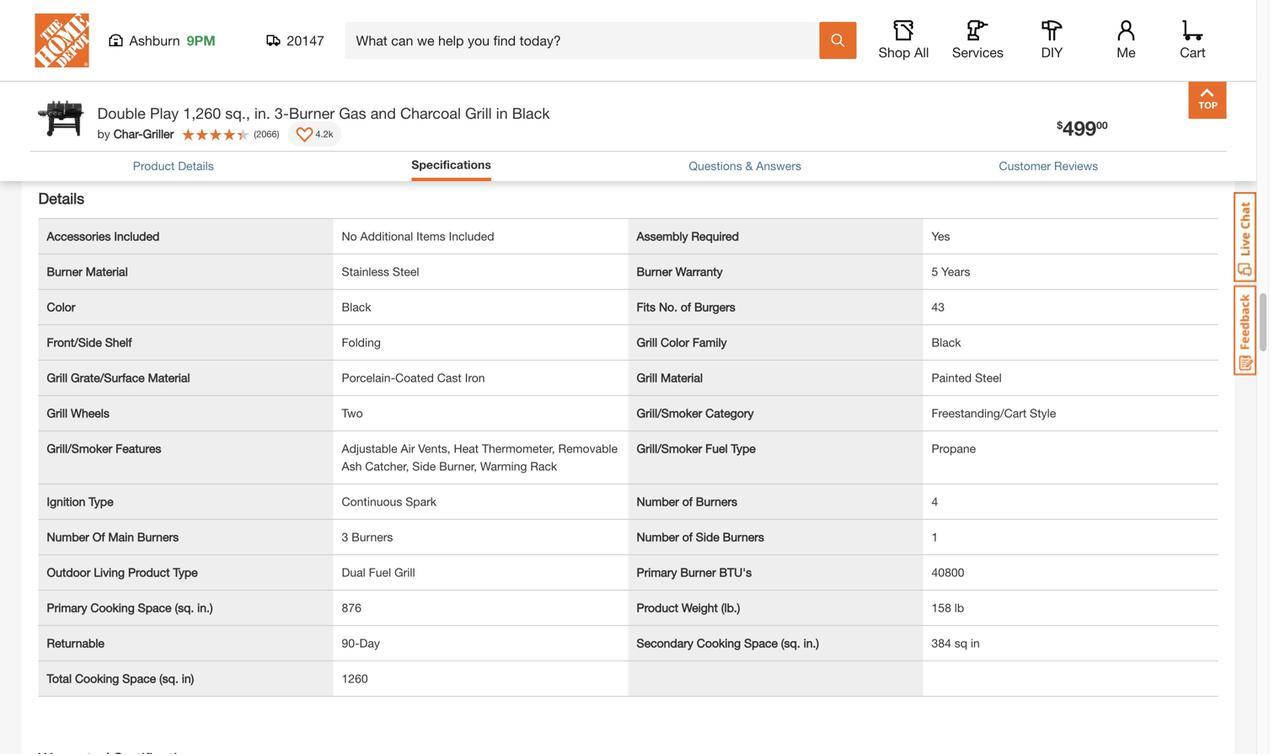 Task type: locate. For each thing, give the bounding box(es) containing it.
(in.) right height
[[736, 76, 755, 90]]

type up primary cooking space (sq. in.)
[[173, 565, 198, 579]]

material right grate/surface
[[148, 371, 190, 385]]

2 vertical spatial black
[[932, 335, 961, 349]]

space for primary cooking space (sq. in.)
[[138, 601, 172, 615]]

0 horizontal spatial black
[[342, 300, 371, 314]]

1 vertical spatial color
[[661, 335, 689, 349]]

side inside adjustable air vents, heat thermometer, removable ash catcher, side burner, warming rack
[[412, 459, 436, 473]]

1 vertical spatial product
[[128, 565, 170, 579]]

0 horizontal spatial steel
[[393, 265, 419, 278]]

burners
[[696, 495, 737, 509], [137, 530, 179, 544], [352, 530, 393, 544], [723, 530, 764, 544]]

porcelain-
[[342, 371, 395, 385]]

grill/smoker for grill/smoker category
[[637, 406, 702, 420]]

0 horizontal spatial details
[[38, 189, 84, 207]]

5 years
[[932, 265, 970, 278]]

stainless steel
[[342, 265, 419, 278]]

in for 66.00 in
[[374, 76, 384, 90]]

cooking for secondary
[[697, 636, 741, 650]]

2 vertical spatial product
[[637, 601, 678, 615]]

1 vertical spatial cooking
[[697, 636, 741, 650]]

folding
[[342, 335, 381, 349]]

2 vertical spatial cooking
[[75, 672, 119, 685]]

questions & answers button
[[689, 157, 801, 175], [689, 157, 801, 175]]

answers
[[756, 159, 801, 173]]

type right ignition
[[89, 495, 113, 509]]

1 horizontal spatial in.)
[[804, 636, 819, 650]]

primary down outdoor
[[47, 601, 87, 615]]

product up secondary
[[637, 601, 678, 615]]

384
[[932, 636, 951, 650]]

space down outdoor living product type at bottom
[[138, 601, 172, 615]]

1 horizontal spatial primary
[[637, 565, 677, 579]]

0 vertical spatial cooking
[[90, 601, 135, 615]]

gas
[[339, 104, 366, 122]]

grill material
[[637, 371, 703, 385]]

ignition type
[[47, 495, 113, 509]]

color left family
[[661, 335, 689, 349]]

2 vertical spatial of
[[682, 530, 693, 544]]

type down category
[[731, 442, 756, 455]]

cooking for total
[[75, 672, 119, 685]]

of right the no.
[[681, 300, 691, 314]]

0 vertical spatial (sq.
[[175, 601, 194, 615]]

adjustable air vents, heat thermometer, removable ash catcher, side burner, warming rack
[[342, 442, 618, 473]]

2 horizontal spatial material
[[661, 371, 703, 385]]

continuous spark
[[342, 495, 437, 509]]

play
[[150, 104, 179, 122]]

0 vertical spatial in.)
[[197, 601, 213, 615]]

1 vertical spatial type
[[89, 495, 113, 509]]

secondary cooking space (sq. in.)
[[637, 636, 819, 650]]

in right 66.00
[[374, 76, 384, 90]]

in for 30.50 in
[[374, 111, 384, 125]]

cooking down '(lb.)'
[[697, 636, 741, 650]]

of up number of side burners
[[682, 495, 693, 509]]

propane
[[932, 442, 976, 455]]

0 vertical spatial primary
[[637, 565, 677, 579]]

1 vertical spatial in.)
[[804, 636, 819, 650]]

shop all button
[[877, 20, 931, 61]]

grill for grill wheels
[[47, 406, 68, 420]]

diy
[[1041, 44, 1063, 60]]

details down 1,260
[[178, 159, 214, 173]]

in right 'sq'
[[971, 636, 980, 650]]

space down btu's
[[744, 636, 778, 650]]

grill/smoker for grill/smoker fuel type
[[637, 442, 702, 455]]

2 vertical spatial space
[[122, 672, 156, 685]]

primary for primary cooking space (sq. in.)
[[47, 601, 87, 615]]

in right 49.20 on the right of the page
[[964, 76, 974, 90]]

depth
[[109, 76, 141, 90]]

grill for grill grate/surface material
[[47, 371, 68, 385]]

product down 'griller'
[[133, 159, 175, 173]]

grill/smoker down grill/smoker category
[[637, 442, 702, 455]]

30.50
[[342, 111, 371, 125]]

0 vertical spatial type
[[731, 442, 756, 455]]

fuel for grill/smoker
[[705, 442, 728, 455]]

assembled for assembled width (in.)
[[47, 111, 106, 125]]

1 vertical spatial fuel
[[369, 565, 391, 579]]

0 horizontal spatial primary
[[47, 601, 87, 615]]

number of side burners
[[637, 530, 764, 544]]

primary for primary burner btu's
[[637, 565, 677, 579]]

1 horizontal spatial details
[[178, 159, 214, 173]]

(in.)
[[144, 76, 163, 90], [736, 76, 755, 90], [143, 111, 161, 125]]

living
[[94, 565, 125, 579]]

40800
[[932, 565, 964, 579]]

499
[[1063, 116, 1096, 140]]

number for number of main burners
[[47, 530, 89, 544]]

space for total cooking space (sq. in)
[[122, 672, 156, 685]]

grill/smoker down grill wheels
[[47, 442, 112, 455]]

color up front/side
[[47, 300, 75, 314]]

iron
[[465, 371, 485, 385]]

0 horizontal spatial color
[[47, 300, 75, 314]]

0 horizontal spatial type
[[89, 495, 113, 509]]

porcelain-coated cast iron
[[342, 371, 485, 385]]

burner up display image at left
[[289, 104, 335, 122]]

product image image
[[34, 89, 89, 144]]

primary up the 'product weight (lb.)'
[[637, 565, 677, 579]]

66.00
[[342, 76, 371, 90]]

coated
[[395, 371, 434, 385]]

product right living
[[128, 565, 170, 579]]

grill for grill color family
[[637, 335, 657, 349]]

assembled height (in.)
[[637, 76, 755, 90]]

49.20
[[932, 76, 961, 90]]

space left in)
[[122, 672, 156, 685]]

details up accessories at the left of page
[[38, 189, 84, 207]]

0 vertical spatial of
[[681, 300, 691, 314]]

assembled left height
[[637, 76, 695, 90]]

lb
[[954, 601, 964, 615]]

product details button
[[133, 157, 214, 175], [133, 157, 214, 175]]

fits
[[637, 300, 656, 314]]

side down vents,
[[412, 459, 436, 473]]

1 horizontal spatial steel
[[975, 371, 1002, 385]]

number up number of side burners
[[637, 495, 679, 509]]

1260
[[342, 672, 368, 685]]

assembled for assembled depth (in.)
[[47, 76, 106, 90]]

material down accessories included
[[86, 265, 128, 278]]

number down number of burners
[[637, 530, 679, 544]]

space for secondary cooking space (sq. in.)
[[744, 636, 778, 650]]

product
[[133, 159, 175, 173], [128, 565, 170, 579], [637, 601, 678, 615]]

0 horizontal spatial material
[[86, 265, 128, 278]]

384 sq in
[[932, 636, 980, 650]]

0 vertical spatial space
[[138, 601, 172, 615]]

steel up freestanding/cart style
[[975, 371, 1002, 385]]

0 vertical spatial side
[[412, 459, 436, 473]]

0 vertical spatial steel
[[393, 265, 419, 278]]

included
[[114, 229, 160, 243], [449, 229, 494, 243]]

grill
[[465, 104, 492, 122], [637, 335, 657, 349], [47, 371, 68, 385], [637, 371, 657, 385], [47, 406, 68, 420], [394, 565, 415, 579]]

1 horizontal spatial included
[[449, 229, 494, 243]]

and
[[370, 104, 396, 122]]

1 horizontal spatial side
[[696, 530, 719, 544]]

feedback link image
[[1234, 285, 1256, 376]]

assembled down dimensions
[[47, 76, 106, 90]]

assembled up by
[[47, 111, 106, 125]]

1 horizontal spatial fuel
[[705, 442, 728, 455]]

0 vertical spatial details
[[178, 159, 214, 173]]

grill down grill color family
[[637, 371, 657, 385]]

0 horizontal spatial fuel
[[369, 565, 391, 579]]

0 vertical spatial color
[[47, 300, 75, 314]]

services button
[[951, 20, 1005, 61]]

product for product details
[[133, 159, 175, 173]]

items
[[416, 229, 445, 243]]

griller
[[143, 127, 174, 141]]

burner warranty
[[637, 265, 723, 278]]

0 horizontal spatial side
[[412, 459, 436, 473]]

me button
[[1099, 20, 1153, 61]]

2 horizontal spatial type
[[731, 442, 756, 455]]

(in.) up 'griller'
[[143, 111, 161, 125]]

of down number of burners
[[682, 530, 693, 544]]

3 burners
[[342, 530, 393, 544]]

type
[[731, 442, 756, 455], [89, 495, 113, 509], [173, 565, 198, 579]]

1 vertical spatial of
[[682, 495, 693, 509]]

display image
[[296, 127, 313, 144]]

90-day
[[342, 636, 380, 650]]

fuel right dual
[[369, 565, 391, 579]]

0 vertical spatial black
[[512, 104, 550, 122]]

two
[[342, 406, 363, 420]]

side up primary burner btu's
[[696, 530, 719, 544]]

(in.) right depth
[[144, 76, 163, 90]]

1 horizontal spatial black
[[512, 104, 550, 122]]

features
[[116, 442, 161, 455]]

heat
[[454, 442, 479, 455]]

2 vertical spatial (sq.
[[159, 672, 179, 685]]

cooking down living
[[90, 601, 135, 615]]

3-
[[275, 104, 289, 122]]

(in.) for assembled depth (in.)
[[144, 76, 163, 90]]

number for number of burners
[[637, 495, 679, 509]]

material down grill color family
[[661, 371, 703, 385]]

fuel down category
[[705, 442, 728, 455]]

2 vertical spatial type
[[173, 565, 198, 579]]

cooking right total
[[75, 672, 119, 685]]

4.2k button
[[288, 121, 342, 147]]

1 vertical spatial (sq.
[[781, 636, 800, 650]]

side
[[412, 459, 436, 473], [696, 530, 719, 544]]

grill down front/side
[[47, 371, 68, 385]]

included right items
[[449, 229, 494, 243]]

stainless
[[342, 265, 389, 278]]

customer reviews button
[[999, 157, 1098, 175], [999, 157, 1098, 175]]

ash
[[342, 459, 362, 473]]

0 horizontal spatial included
[[114, 229, 160, 243]]

in
[[374, 76, 384, 90], [964, 76, 974, 90], [496, 104, 508, 122], [374, 111, 384, 125], [971, 636, 980, 650]]

in.
[[254, 104, 270, 122]]

char-
[[113, 127, 143, 141]]

steel down no additional items included
[[393, 265, 419, 278]]

grill right dual
[[394, 565, 415, 579]]

grill down fits
[[637, 335, 657, 349]]

rack
[[530, 459, 557, 473]]

grill left wheels
[[47, 406, 68, 420]]

0 vertical spatial fuel
[[705, 442, 728, 455]]

thermometer,
[[482, 442, 555, 455]]

in.)
[[197, 601, 213, 615], [804, 636, 819, 650]]

grill/smoker down grill material
[[637, 406, 702, 420]]

grill right charcoal
[[465, 104, 492, 122]]

(sq. for primary cooking space (sq. in.)
[[175, 601, 194, 615]]

adjustable
[[342, 442, 397, 455]]

burners up number of side burners
[[696, 495, 737, 509]]

1 vertical spatial primary
[[47, 601, 87, 615]]

in.) for primary cooking space (sq. in.)
[[197, 601, 213, 615]]

assembled
[[47, 76, 106, 90], [637, 76, 695, 90], [47, 111, 106, 125]]

burner down accessories at the left of page
[[47, 265, 82, 278]]

in right '30.50'
[[374, 111, 384, 125]]

style
[[1030, 406, 1056, 420]]

included right accessories at the left of page
[[114, 229, 160, 243]]

(sq. for total cooking space (sq. in)
[[159, 672, 179, 685]]

double
[[97, 104, 146, 122]]

btu's
[[719, 565, 752, 579]]

0 vertical spatial product
[[133, 159, 175, 173]]

number left of
[[47, 530, 89, 544]]

1 horizontal spatial color
[[661, 335, 689, 349]]

color
[[47, 300, 75, 314], [661, 335, 689, 349]]

category
[[705, 406, 754, 420]]

1 vertical spatial space
[[744, 636, 778, 650]]

catcher,
[[365, 459, 409, 473]]

1 vertical spatial steel
[[975, 371, 1002, 385]]

warming
[[480, 459, 527, 473]]

0 horizontal spatial in.)
[[197, 601, 213, 615]]



Task type: vqa. For each thing, say whether or not it's contained in the screenshot.
steel corresponding to Painted Steel
yes



Task type: describe. For each thing, give the bounding box(es) containing it.
grill/smoker category
[[637, 406, 754, 420]]

1 horizontal spatial material
[[148, 371, 190, 385]]

43
[[932, 300, 945, 314]]

yes
[[932, 229, 950, 243]]

continuous
[[342, 495, 402, 509]]

2 horizontal spatial black
[[932, 335, 961, 349]]

90-
[[342, 636, 359, 650]]

grill for grill material
[[637, 371, 657, 385]]

What can we help you find today? search field
[[356, 23, 819, 58]]

dimensions
[[38, 36, 118, 54]]

the home depot logo image
[[35, 13, 89, 67]]

49.20 in
[[932, 76, 974, 90]]

&
[[745, 159, 753, 173]]

cooking for primary
[[90, 601, 135, 615]]

main
[[108, 530, 134, 544]]

painted steel
[[932, 371, 1002, 385]]

steel for painted steel
[[975, 371, 1002, 385]]

assembled width (in.)
[[47, 111, 161, 125]]

product weight (lb.)
[[637, 601, 740, 615]]

in)
[[182, 672, 194, 685]]

dual fuel grill
[[342, 565, 415, 579]]

burner up weight
[[680, 565, 716, 579]]

me
[[1117, 44, 1136, 60]]

burner,
[[439, 459, 477, 473]]

shelf
[[105, 335, 132, 349]]

air
[[401, 442, 415, 455]]

grill/smoker for grill/smoker features
[[47, 442, 112, 455]]

00
[[1096, 119, 1108, 131]]

required
[[691, 229, 739, 243]]

9pm
[[187, 32, 216, 48]]

)
[[277, 128, 279, 139]]

accessories included
[[47, 229, 160, 243]]

sq
[[954, 636, 967, 650]]

product for product weight (lb.)
[[637, 601, 678, 615]]

(lb.)
[[721, 601, 740, 615]]

burner down the assembly
[[637, 265, 672, 278]]

(in.) for assembled height (in.)
[[736, 76, 755, 90]]

grill color family
[[637, 335, 727, 349]]

(
[[254, 128, 256, 139]]

spark
[[405, 495, 437, 509]]

1 vertical spatial side
[[696, 530, 719, 544]]

2 included from the left
[[449, 229, 494, 243]]

assembly
[[637, 229, 688, 243]]

4.2k
[[315, 128, 333, 139]]

3
[[342, 530, 348, 544]]

in right charcoal
[[496, 104, 508, 122]]

in for 49.20 in
[[964, 76, 974, 90]]

width
[[109, 111, 140, 125]]

burners right 3
[[352, 530, 393, 544]]

specifications
[[411, 158, 491, 171]]

1 horizontal spatial type
[[173, 565, 198, 579]]

painted
[[932, 371, 972, 385]]

live chat image
[[1234, 192, 1256, 282]]

876
[[342, 601, 361, 615]]

diy button
[[1025, 20, 1079, 61]]

burners up btu's
[[723, 530, 764, 544]]

cast
[[437, 371, 462, 385]]

steel for stainless steel
[[393, 265, 419, 278]]

(sq. for secondary cooking space (sq. in.)
[[781, 636, 800, 650]]

cart
[[1180, 44, 1206, 60]]

fits no. of burgers
[[637, 300, 735, 314]]

1,260
[[183, 104, 221, 122]]

number for number of side burners
[[637, 530, 679, 544]]

assembled for assembled height (in.)
[[637, 76, 695, 90]]

burners right main
[[137, 530, 179, 544]]

1 included from the left
[[114, 229, 160, 243]]

4
[[932, 495, 938, 509]]

no.
[[659, 300, 677, 314]]

material for burner material
[[86, 265, 128, 278]]

freestanding/cart
[[932, 406, 1027, 420]]

dual
[[342, 565, 366, 579]]

ashburn 9pm
[[129, 32, 216, 48]]

number of main burners
[[47, 530, 179, 544]]

20147
[[287, 32, 324, 48]]

by char-griller
[[97, 127, 174, 141]]

top button
[[1189, 81, 1226, 119]]

by
[[97, 127, 110, 141]]

66.00 in
[[342, 76, 384, 90]]

grate/surface
[[71, 371, 145, 385]]

material for grill material
[[661, 371, 703, 385]]

total cooking space (sq. in)
[[47, 672, 194, 685]]

1 vertical spatial black
[[342, 300, 371, 314]]

reviews
[[1054, 159, 1098, 173]]

family
[[693, 335, 727, 349]]

primary cooking space (sq. in.)
[[47, 601, 213, 615]]

total
[[47, 672, 72, 685]]

day
[[359, 636, 380, 650]]

of for side
[[682, 530, 693, 544]]

charcoal
[[400, 104, 461, 122]]

assembled depth (in.)
[[47, 76, 163, 90]]

burner material
[[47, 265, 128, 278]]

burgers
[[694, 300, 735, 314]]

grill wheels
[[47, 406, 109, 420]]

(in.) for assembled width (in.)
[[143, 111, 161, 125]]

$
[[1057, 119, 1063, 131]]

outdoor
[[47, 565, 90, 579]]

of
[[92, 530, 105, 544]]

customer
[[999, 159, 1051, 173]]

cart link
[[1174, 20, 1211, 61]]

1
[[932, 530, 938, 544]]

ignition
[[47, 495, 85, 509]]

20147 button
[[267, 32, 325, 49]]

in.) for secondary cooking space (sq. in.)
[[804, 636, 819, 650]]

product details
[[133, 159, 214, 173]]

returnable
[[47, 636, 104, 650]]

wheels
[[71, 406, 109, 420]]

of for burners
[[682, 495, 693, 509]]

1 vertical spatial details
[[38, 189, 84, 207]]

( 2066 )
[[254, 128, 279, 139]]

fuel for dual
[[369, 565, 391, 579]]

158
[[932, 601, 951, 615]]



